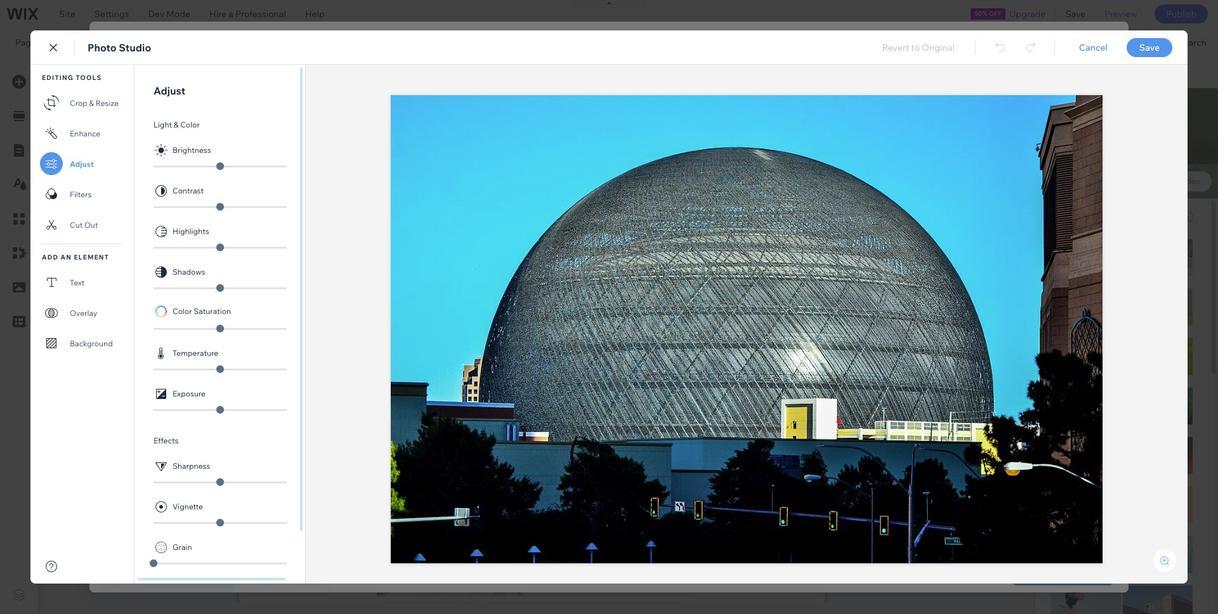 Task type: describe. For each thing, give the bounding box(es) containing it.
search
[[1178, 37, 1207, 48]]

a
[[229, 8, 234, 20]]

50% off
[[975, 10, 1002, 18]]

site
[[59, 8, 75, 20]]

dev
[[148, 8, 164, 20]]

hire a professional
[[210, 8, 286, 20]]

1 horizontal spatial settings
[[1107, 127, 1139, 137]]

upgrade
[[1010, 8, 1046, 20]]

section background
[[1051, 130, 1135, 142]]

background for strip background
[[1073, 208, 1124, 220]]

selected backgrounds
[[1051, 211, 1144, 223]]

professional
[[236, 8, 286, 20]]

save
[[1066, 8, 1086, 20]]

50% button
[[1043, 29, 1090, 56]]

strip background
[[1051, 208, 1124, 220]]

dev mode
[[148, 8, 190, 20]]

search button
[[1152, 29, 1219, 56]]

strip
[[1051, 208, 1071, 220]]

50% for 50%
[[1064, 37, 1082, 48]]

0 horizontal spatial settings
[[94, 8, 129, 20]]

content
[[1074, 99, 1108, 110]]

help
[[305, 8, 325, 20]]

publish button
[[1155, 4, 1209, 23]]

hire
[[210, 8, 227, 20]]

section
[[1051, 130, 1083, 142]]

design for
[[1059, 311, 1122, 324]]



Task type: vqa. For each thing, say whether or not it's contained in the screenshot.
"FROM"
no



Task type: locate. For each thing, give the bounding box(es) containing it.
settings down content on the right
[[1107, 127, 1139, 137]]

color
[[1062, 176, 1082, 186]]

save button
[[1057, 0, 1096, 28]]

0 vertical spatial background
[[1085, 130, 1135, 142]]

background for section background
[[1085, 130, 1135, 142]]

publish
[[1167, 8, 1197, 20]]

video
[[1180, 176, 1201, 186]]

settings left dev
[[94, 8, 129, 20]]

design for life
[[1059, 311, 1145, 324]]

0 horizontal spatial 50%
[[975, 10, 988, 18]]

life
[[1124, 311, 1145, 324]]

selected
[[1051, 211, 1088, 223]]

preview
[[1105, 8, 1138, 20]]

home
[[48, 37, 75, 48]]

backgrounds
[[1090, 211, 1144, 223]]

0 vertical spatial settings
[[94, 8, 129, 20]]

1 vertical spatial background
[[1073, 208, 1124, 220]]

50% left off
[[975, 10, 988, 18]]

0 vertical spatial 50%
[[975, 10, 988, 18]]

50%
[[975, 10, 988, 18], [1064, 37, 1082, 48]]

settings
[[94, 8, 129, 20], [1107, 127, 1139, 137]]

background down content on the right
[[1085, 130, 1135, 142]]

title
[[1051, 286, 1069, 298]]

mode
[[166, 8, 190, 20]]

1 horizontal spatial 50%
[[1064, 37, 1082, 48]]

tools
[[1118, 37, 1140, 48]]

50% inside the "50%" button
[[1064, 37, 1082, 48]]

preview button
[[1096, 0, 1148, 28]]

50% for 50% off
[[975, 10, 988, 18]]

tools button
[[1091, 29, 1151, 56]]

1 vertical spatial 50%
[[1064, 37, 1082, 48]]

50% down save button
[[1064, 37, 1082, 48]]

off
[[990, 10, 1002, 18]]

background right strip
[[1073, 208, 1124, 220]]

background
[[1085, 130, 1135, 142], [1073, 208, 1124, 220]]

1 vertical spatial settings
[[1107, 127, 1139, 137]]

layout
[[1168, 99, 1197, 110]]



